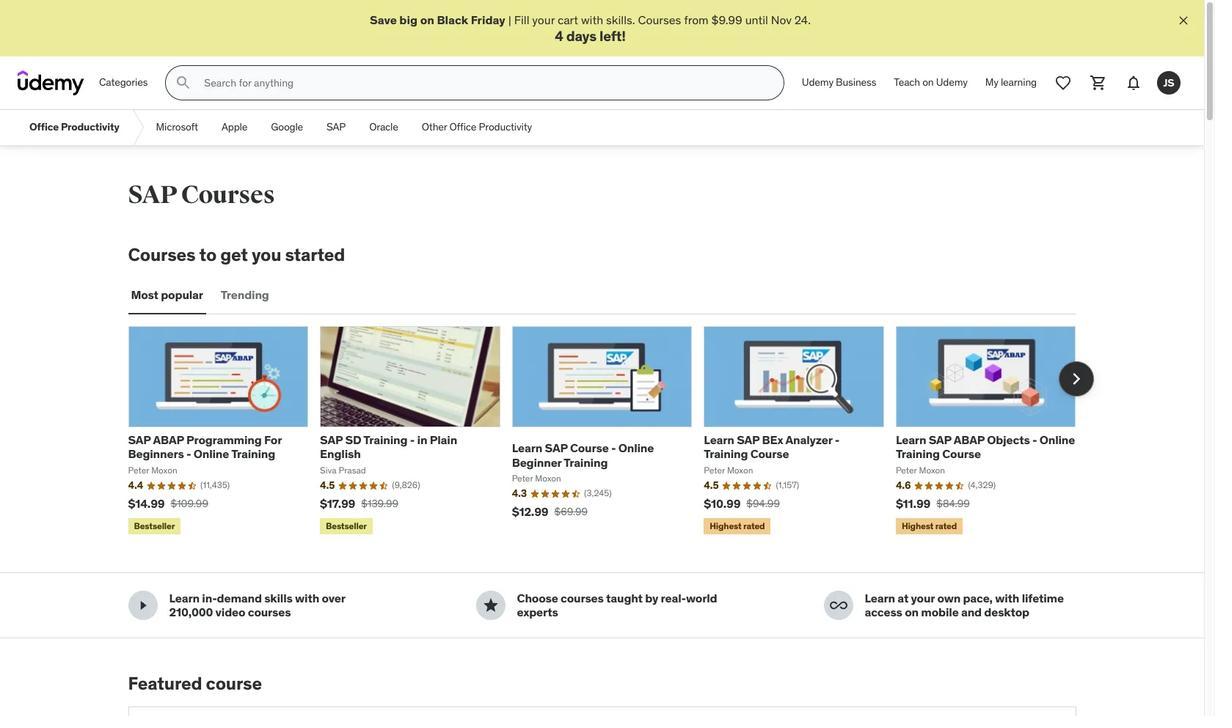 Task type: describe. For each thing, give the bounding box(es) containing it.
beginner
[[512, 455, 562, 470]]

learn for learn in-demand skills with over 210,000 video courses
[[169, 592, 200, 606]]

- inside learn sap abap objects - online training course
[[1032, 433, 1037, 448]]

submit search image
[[175, 74, 193, 92]]

training inside 'sap abap programming for beginners - online training'
[[231, 447, 275, 462]]

experts
[[517, 606, 558, 620]]

sap abap programming for beginners - online training link
[[128, 433, 282, 462]]

- inside sap sd training - in plain english
[[410, 433, 415, 448]]

teach
[[894, 76, 920, 89]]

sap abap programming for beginners - online training
[[128, 433, 282, 462]]

other office productivity
[[422, 121, 532, 134]]

learn sap course - online beginner training link
[[512, 441, 654, 470]]

training inside learn sap course - online beginner training
[[564, 455, 608, 470]]

1 vertical spatial courses
[[181, 180, 275, 211]]

medium image for learn at your own pace, with lifetime access on mobile and desktop
[[830, 598, 847, 615]]

office inside other office productivity link
[[449, 121, 476, 134]]

learn for learn sap abap objects - online training course
[[896, 433, 926, 448]]

bex
[[762, 433, 783, 448]]

shopping cart with 0 items image
[[1090, 74, 1107, 92]]

lifetime
[[1022, 592, 1064, 606]]

learn sap bex analyzer - training course link
[[704, 433, 840, 462]]

4
[[555, 27, 563, 45]]

abap inside 'sap abap programming for beginners - online training'
[[153, 433, 184, 448]]

my learning
[[985, 76, 1037, 89]]

close image
[[1176, 13, 1191, 28]]

udemy image
[[18, 71, 84, 96]]

my learning link
[[977, 65, 1046, 101]]

until
[[745, 12, 768, 27]]

learn sap course - online beginner training
[[512, 441, 654, 470]]

$9.99
[[711, 12, 743, 27]]

courses inside the save big on black friday | fill your cart with skills. courses from $9.99 until nov 24. 4 days left!
[[638, 12, 681, 27]]

own
[[937, 592, 961, 606]]

beginners
[[128, 447, 184, 462]]

210,000
[[169, 606, 213, 620]]

world
[[686, 592, 717, 606]]

Search for anything text field
[[201, 71, 766, 96]]

with inside learn in-demand skills with over 210,000 video courses
[[295, 592, 319, 606]]

office productivity link
[[18, 110, 131, 145]]

medium image
[[482, 598, 499, 615]]

get
[[220, 244, 248, 267]]

js link
[[1151, 65, 1187, 101]]

friday
[[471, 12, 505, 27]]

other office productivity link
[[410, 110, 544, 145]]

sd
[[345, 433, 361, 448]]

online inside learn sap course - online beginner training
[[618, 441, 654, 456]]

in-
[[202, 592, 217, 606]]

office productivity
[[29, 121, 119, 134]]

nov
[[771, 12, 792, 27]]

sap inside learn sap bex analyzer - training course
[[737, 433, 760, 448]]

teach on udemy link
[[885, 65, 977, 101]]

office inside office productivity link
[[29, 121, 59, 134]]

to
[[199, 244, 217, 267]]

learn in-demand skills with over 210,000 video courses
[[169, 592, 345, 620]]

sap link
[[315, 110, 358, 145]]

other
[[422, 121, 447, 134]]

at
[[898, 592, 909, 606]]

24.
[[794, 12, 811, 27]]

featured
[[128, 673, 202, 696]]

in
[[417, 433, 427, 448]]

left!
[[600, 27, 626, 45]]

save big on black friday | fill your cart with skills. courses from $9.99 until nov 24. 4 days left!
[[370, 12, 811, 45]]

oracle
[[369, 121, 398, 134]]

2 vertical spatial courses
[[128, 244, 196, 267]]

on inside the save big on black friday | fill your cart with skills. courses from $9.99 until nov 24. 4 days left!
[[420, 12, 434, 27]]

course inside learn sap abap objects - online training course
[[942, 447, 981, 462]]

demand
[[217, 592, 262, 606]]

you
[[252, 244, 281, 267]]

courses inside learn in-demand skills with over 210,000 video courses
[[248, 606, 291, 620]]

days
[[566, 27, 597, 45]]

with inside learn at your own pace, with lifetime access on mobile and desktop
[[995, 592, 1020, 606]]

microsoft
[[156, 121, 198, 134]]

desktop
[[984, 606, 1030, 620]]

apple
[[222, 121, 247, 134]]

carousel element
[[128, 327, 1094, 538]]

for
[[264, 433, 282, 448]]

save
[[370, 12, 397, 27]]

2 udemy from the left
[[936, 76, 968, 89]]

trending button
[[218, 278, 272, 313]]

your inside learn at your own pace, with lifetime access on mobile and desktop
[[911, 592, 935, 606]]

choose
[[517, 592, 558, 606]]

taught
[[606, 592, 643, 606]]

mobile
[[921, 606, 959, 620]]

training inside learn sap bex analyzer - training course
[[704, 447, 748, 462]]

learn for learn sap course - online beginner training
[[512, 441, 542, 456]]

oracle link
[[358, 110, 410, 145]]

google
[[271, 121, 303, 134]]

analyzer
[[786, 433, 832, 448]]

access
[[865, 606, 902, 620]]

learn for learn sap bex analyzer - training course
[[704, 433, 734, 448]]

learn sap bex analyzer - training course
[[704, 433, 840, 462]]

objects
[[987, 433, 1030, 448]]

online inside learn sap abap objects - online training course
[[1040, 433, 1075, 448]]

cart
[[558, 12, 578, 27]]

- inside 'sap abap programming for beginners - online training'
[[186, 447, 191, 462]]

microsoft link
[[144, 110, 210, 145]]



Task type: vqa. For each thing, say whether or not it's contained in the screenshot.
Apple
yes



Task type: locate. For each thing, give the bounding box(es) containing it.
medium image for learn in-demand skills with over 210,000 video courses
[[134, 598, 152, 615]]

choose courses taught by real-world experts
[[517, 592, 717, 620]]

teach on udemy
[[894, 76, 968, 89]]

2 abap from the left
[[954, 433, 985, 448]]

courses to get you started
[[128, 244, 345, 267]]

1 productivity from the left
[[61, 121, 119, 134]]

udemy left "business"
[[802, 76, 834, 89]]

1 horizontal spatial your
[[911, 592, 935, 606]]

0 horizontal spatial course
[[570, 441, 609, 456]]

abap left programming
[[153, 433, 184, 448]]

google link
[[259, 110, 315, 145]]

with right the pace, at the right bottom
[[995, 592, 1020, 606]]

started
[[285, 244, 345, 267]]

your inside the save big on black friday | fill your cart with skills. courses from $9.99 until nov 24. 4 days left!
[[532, 12, 555, 27]]

1 horizontal spatial online
[[618, 441, 654, 456]]

1 horizontal spatial on
[[905, 606, 919, 620]]

1 udemy from the left
[[802, 76, 834, 89]]

2 horizontal spatial online
[[1040, 433, 1075, 448]]

sap sd training - in plain english link
[[320, 433, 457, 462]]

popular
[[161, 288, 203, 303]]

course
[[206, 673, 262, 696]]

2 horizontal spatial with
[[995, 592, 1020, 606]]

with
[[581, 12, 603, 27], [295, 592, 319, 606], [995, 592, 1020, 606]]

0 horizontal spatial with
[[295, 592, 319, 606]]

on right big
[[420, 12, 434, 27]]

your right at on the bottom of page
[[911, 592, 935, 606]]

office right other
[[449, 121, 476, 134]]

courses inside choose courses taught by real-world experts
[[561, 592, 604, 606]]

1 horizontal spatial course
[[750, 447, 789, 462]]

courses
[[638, 12, 681, 27], [181, 180, 275, 211], [128, 244, 196, 267]]

2 office from the left
[[449, 121, 476, 134]]

trending
[[221, 288, 269, 303]]

on inside learn at your own pace, with lifetime access on mobile and desktop
[[905, 606, 919, 620]]

arrow pointing to subcategory menu links image
[[131, 110, 144, 145]]

2 vertical spatial on
[[905, 606, 919, 620]]

- inside learn sap course - online beginner training
[[611, 441, 616, 456]]

courses up get
[[181, 180, 275, 211]]

video
[[215, 606, 245, 620]]

business
[[836, 76, 876, 89]]

1 office from the left
[[29, 121, 59, 134]]

medium image left 210,000
[[134, 598, 152, 615]]

- inside learn sap bex analyzer - training course
[[835, 433, 840, 448]]

office
[[29, 121, 59, 134], [449, 121, 476, 134]]

1 abap from the left
[[153, 433, 184, 448]]

0 horizontal spatial your
[[532, 12, 555, 27]]

learn sap abap objects - online training course link
[[896, 433, 1075, 462]]

sap inside learn sap course - online beginner training
[[545, 441, 568, 456]]

sap
[[327, 121, 346, 134], [128, 180, 177, 211], [128, 433, 151, 448], [320, 433, 343, 448], [737, 433, 760, 448], [929, 433, 952, 448], [545, 441, 568, 456]]

1 vertical spatial on
[[923, 76, 934, 89]]

plain
[[430, 433, 457, 448]]

abap left objects
[[954, 433, 985, 448]]

learn inside learn sap course - online beginner training
[[512, 441, 542, 456]]

0 horizontal spatial online
[[194, 447, 229, 462]]

skills.
[[606, 12, 635, 27]]

categories
[[99, 76, 148, 89]]

your right 'fill'
[[532, 12, 555, 27]]

and
[[961, 606, 982, 620]]

1 vertical spatial your
[[911, 592, 935, 606]]

featured course
[[128, 673, 262, 696]]

sap inside 'sap abap programming for beginners - online training'
[[128, 433, 151, 448]]

udemy left my
[[936, 76, 968, 89]]

1 medium image from the left
[[134, 598, 152, 615]]

sap inside sap sd training - in plain english
[[320, 433, 343, 448]]

learn inside learn at your own pace, with lifetime access on mobile and desktop
[[865, 592, 895, 606]]

by
[[645, 592, 658, 606]]

abap inside learn sap abap objects - online training course
[[954, 433, 985, 448]]

most popular button
[[128, 278, 206, 313]]

sap inside learn sap abap objects - online training course
[[929, 433, 952, 448]]

courses up most popular
[[128, 244, 196, 267]]

my
[[985, 76, 999, 89]]

on right teach
[[923, 76, 934, 89]]

1 horizontal spatial with
[[581, 12, 603, 27]]

-
[[410, 433, 415, 448], [835, 433, 840, 448], [1032, 433, 1037, 448], [611, 441, 616, 456], [186, 447, 191, 462]]

0 horizontal spatial office
[[29, 121, 59, 134]]

1 horizontal spatial abap
[[954, 433, 985, 448]]

0 vertical spatial your
[[532, 12, 555, 27]]

on inside teach on udemy link
[[923, 76, 934, 89]]

apple link
[[210, 110, 259, 145]]

|
[[508, 12, 511, 27]]

wishlist image
[[1055, 74, 1072, 92]]

0 vertical spatial on
[[420, 12, 434, 27]]

black
[[437, 12, 468, 27]]

learn sap abap objects - online training course
[[896, 433, 1075, 462]]

courses right video
[[248, 606, 291, 620]]

0 horizontal spatial on
[[420, 12, 434, 27]]

learn inside learn in-demand skills with over 210,000 video courses
[[169, 592, 200, 606]]

medium image left access
[[830, 598, 847, 615]]

course inside learn sap course - online beginner training
[[570, 441, 609, 456]]

on left mobile at the right
[[905, 606, 919, 620]]

learning
[[1001, 76, 1037, 89]]

learn inside learn sap abap objects - online training course
[[896, 433, 926, 448]]

training inside sap sd training - in plain english
[[364, 433, 408, 448]]

udemy business link
[[793, 65, 885, 101]]

2 horizontal spatial on
[[923, 76, 934, 89]]

2 medium image from the left
[[830, 598, 847, 615]]

categories button
[[90, 65, 157, 101]]

sap sd training - in plain english
[[320, 433, 457, 462]]

1 horizontal spatial udemy
[[936, 76, 968, 89]]

courses
[[561, 592, 604, 606], [248, 606, 291, 620]]

productivity
[[61, 121, 119, 134], [479, 121, 532, 134]]

fill
[[514, 12, 529, 27]]

english
[[320, 447, 361, 462]]

with up days
[[581, 12, 603, 27]]

udemy
[[802, 76, 834, 89], [936, 76, 968, 89]]

most popular
[[131, 288, 203, 303]]

with left over
[[295, 592, 319, 606]]

abap
[[153, 433, 184, 448], [954, 433, 985, 448]]

over
[[322, 592, 345, 606]]

js
[[1164, 76, 1174, 89]]

courses left "from"
[[638, 12, 681, 27]]

next image
[[1064, 368, 1088, 391]]

1 horizontal spatial medium image
[[830, 598, 847, 615]]

notifications image
[[1125, 74, 1143, 92]]

most
[[131, 288, 158, 303]]

big
[[399, 12, 418, 27]]

learn at your own pace, with lifetime access on mobile and desktop
[[865, 592, 1064, 620]]

online inside 'sap abap programming for beginners - online training'
[[194, 447, 229, 462]]

0 horizontal spatial medium image
[[134, 598, 152, 615]]

real-
[[661, 592, 686, 606]]

learn for learn at your own pace, with lifetime access on mobile and desktop
[[865, 592, 895, 606]]

training inside learn sap abap objects - online training course
[[896, 447, 940, 462]]

sap courses
[[128, 180, 275, 211]]

course inside learn sap bex analyzer - training course
[[750, 447, 789, 462]]

0 horizontal spatial courses
[[248, 606, 291, 620]]

2 horizontal spatial course
[[942, 447, 981, 462]]

0 horizontal spatial abap
[[153, 433, 184, 448]]

office down 'udemy' 'image'
[[29, 121, 59, 134]]

online
[[1040, 433, 1075, 448], [618, 441, 654, 456], [194, 447, 229, 462]]

0 horizontal spatial productivity
[[61, 121, 119, 134]]

learn inside learn sap bex analyzer - training course
[[704, 433, 734, 448]]

on
[[420, 12, 434, 27], [923, 76, 934, 89], [905, 606, 919, 620]]

from
[[684, 12, 709, 27]]

training
[[364, 433, 408, 448], [231, 447, 275, 462], [704, 447, 748, 462], [896, 447, 940, 462], [564, 455, 608, 470]]

with inside the save big on black friday | fill your cart with skills. courses from $9.99 until nov 24. 4 days left!
[[581, 12, 603, 27]]

1 horizontal spatial courses
[[561, 592, 604, 606]]

udemy business
[[802, 76, 876, 89]]

1 horizontal spatial productivity
[[479, 121, 532, 134]]

programming
[[186, 433, 262, 448]]

0 vertical spatial courses
[[638, 12, 681, 27]]

0 horizontal spatial udemy
[[802, 76, 834, 89]]

courses left taught
[[561, 592, 604, 606]]

productivity left arrow pointing to subcategory menu links icon
[[61, 121, 119, 134]]

skills
[[264, 592, 293, 606]]

1 horizontal spatial office
[[449, 121, 476, 134]]

medium image
[[134, 598, 152, 615], [830, 598, 847, 615]]

pace,
[[963, 592, 993, 606]]

2 productivity from the left
[[479, 121, 532, 134]]

productivity down "search for anything" 'text field'
[[479, 121, 532, 134]]



